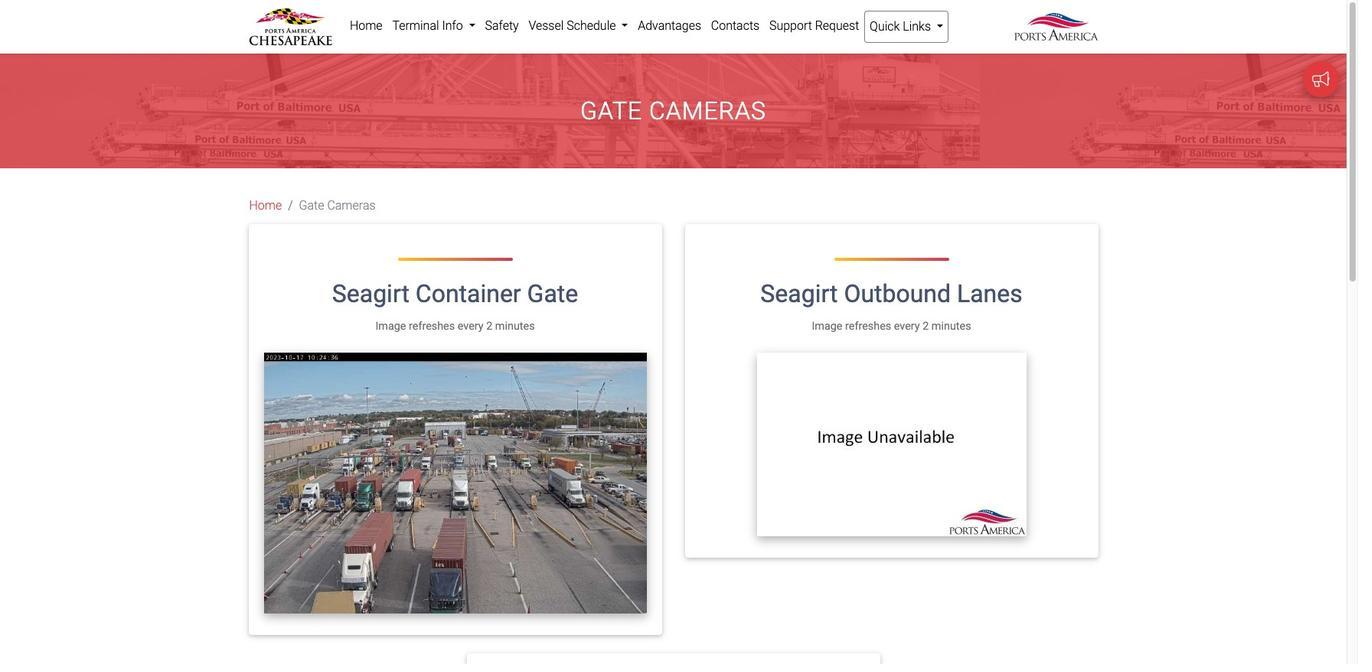 Task type: vqa. For each thing, say whether or not it's contained in the screenshot.
top Gate
yes



Task type: describe. For each thing, give the bounding box(es) containing it.
vessel schedule
[[529, 18, 619, 33]]

schedule
[[567, 18, 616, 33]]

image refreshes every 2 minutes for container
[[376, 320, 535, 333]]

0 horizontal spatial gate cameras
[[299, 199, 376, 213]]

terminal info link
[[388, 11, 480, 41]]

outbound
[[844, 280, 951, 309]]

refreshes for container
[[409, 320, 455, 333]]

seagirt container gate
[[332, 280, 578, 309]]

2 for container
[[487, 320, 493, 333]]

vessel schedule link
[[524, 11, 633, 41]]

safety
[[485, 18, 519, 33]]

live image image for container
[[264, 353, 647, 615]]

support
[[770, 18, 813, 33]]

seagirt for seagirt container gate
[[332, 280, 410, 309]]

support request
[[770, 18, 860, 33]]

1 horizontal spatial gate
[[527, 280, 578, 309]]

image refreshes every 2 minutes for outbound
[[812, 320, 972, 333]]

live image image for outbound
[[757, 353, 1027, 537]]

every for container
[[458, 320, 484, 333]]

2 horizontal spatial gate
[[581, 97, 643, 126]]

seagirt for seagirt outbound lanes
[[761, 280, 838, 309]]

safety link
[[480, 11, 524, 41]]

terminal
[[393, 18, 439, 33]]



Task type: locate. For each thing, give the bounding box(es) containing it.
image for container
[[376, 320, 406, 333]]

0 vertical spatial home
[[350, 18, 383, 33]]

0 horizontal spatial refreshes
[[409, 320, 455, 333]]

0 horizontal spatial image refreshes every 2 minutes
[[376, 320, 535, 333]]

image refreshes every 2 minutes
[[376, 320, 535, 333], [812, 320, 972, 333]]

2 refreshes from the left
[[846, 320, 892, 333]]

refreshes for outbound
[[846, 320, 892, 333]]

0 horizontal spatial seagirt
[[332, 280, 410, 309]]

1 horizontal spatial live image image
[[757, 353, 1027, 537]]

1 vertical spatial home link
[[249, 197, 282, 216]]

0 vertical spatial cameras
[[650, 97, 767, 126]]

1 image from the left
[[376, 320, 406, 333]]

cameras
[[650, 97, 767, 126], [327, 199, 376, 213]]

quick links
[[870, 19, 934, 34]]

1 horizontal spatial home
[[350, 18, 383, 33]]

contacts
[[711, 18, 760, 33]]

1 vertical spatial home
[[249, 199, 282, 213]]

1 horizontal spatial home link
[[345, 11, 388, 41]]

1 horizontal spatial image refreshes every 2 minutes
[[812, 320, 972, 333]]

1 horizontal spatial seagirt
[[761, 280, 838, 309]]

2 minutes from the left
[[932, 320, 972, 333]]

home link
[[345, 11, 388, 41], [249, 197, 282, 216]]

every down container
[[458, 320, 484, 333]]

minutes for outbound
[[932, 320, 972, 333]]

1 horizontal spatial refreshes
[[846, 320, 892, 333]]

gate cameras
[[581, 97, 767, 126], [299, 199, 376, 213]]

live image image
[[264, 353, 647, 615], [757, 353, 1027, 537]]

1 seagirt from the left
[[332, 280, 410, 309]]

1 every from the left
[[458, 320, 484, 333]]

2 2 from the left
[[923, 320, 929, 333]]

advantages
[[638, 18, 702, 33]]

1 image refreshes every 2 minutes from the left
[[376, 320, 535, 333]]

2
[[487, 320, 493, 333], [923, 320, 929, 333]]

0 vertical spatial home link
[[345, 11, 388, 41]]

1 vertical spatial cameras
[[327, 199, 376, 213]]

2 every from the left
[[894, 320, 920, 333]]

1 horizontal spatial minutes
[[932, 320, 972, 333]]

0 horizontal spatial home link
[[249, 197, 282, 216]]

image
[[376, 320, 406, 333], [812, 320, 843, 333]]

0 horizontal spatial cameras
[[327, 199, 376, 213]]

seagirt
[[332, 280, 410, 309], [761, 280, 838, 309]]

2 for outbound
[[923, 320, 929, 333]]

1 horizontal spatial every
[[894, 320, 920, 333]]

image refreshes every 2 minutes down the 'seagirt outbound lanes'
[[812, 320, 972, 333]]

image refreshes every 2 minutes down seagirt container gate
[[376, 320, 535, 333]]

contacts link
[[707, 11, 765, 41]]

home for bottommost home link
[[249, 199, 282, 213]]

0 horizontal spatial live image image
[[264, 353, 647, 615]]

0 horizontal spatial gate
[[299, 199, 324, 213]]

2 live image image from the left
[[757, 353, 1027, 537]]

0 horizontal spatial minutes
[[495, 320, 535, 333]]

1 vertical spatial gate
[[299, 199, 324, 213]]

request
[[816, 18, 860, 33]]

quick
[[870, 19, 900, 34]]

every down outbound at right
[[894, 320, 920, 333]]

minutes down lanes
[[932, 320, 972, 333]]

refreshes down seagirt container gate
[[409, 320, 455, 333]]

support request link
[[765, 11, 865, 41]]

1 horizontal spatial 2
[[923, 320, 929, 333]]

0 vertical spatial gate cameras
[[581, 97, 767, 126]]

seagirt outbound lanes
[[761, 280, 1023, 309]]

links
[[903, 19, 931, 34]]

image down seagirt container gate
[[376, 320, 406, 333]]

1 refreshes from the left
[[409, 320, 455, 333]]

minutes for container
[[495, 320, 535, 333]]

2 down outbound at right
[[923, 320, 929, 333]]

1 horizontal spatial gate cameras
[[581, 97, 767, 126]]

vessel
[[529, 18, 564, 33]]

0 horizontal spatial 2
[[487, 320, 493, 333]]

0 horizontal spatial image
[[376, 320, 406, 333]]

quick links link
[[865, 11, 949, 43]]

container
[[416, 280, 521, 309]]

2 seagirt from the left
[[761, 280, 838, 309]]

0 horizontal spatial home
[[249, 199, 282, 213]]

1 2 from the left
[[487, 320, 493, 333]]

gate
[[581, 97, 643, 126], [299, 199, 324, 213], [527, 280, 578, 309]]

advantages link
[[633, 11, 707, 41]]

every
[[458, 320, 484, 333], [894, 320, 920, 333]]

info
[[442, 18, 463, 33]]

refreshes
[[409, 320, 455, 333], [846, 320, 892, 333]]

2 down container
[[487, 320, 493, 333]]

home for the rightmost home link
[[350, 18, 383, 33]]

minutes down container
[[495, 320, 535, 333]]

1 minutes from the left
[[495, 320, 535, 333]]

home
[[350, 18, 383, 33], [249, 199, 282, 213]]

2 image from the left
[[812, 320, 843, 333]]

1 horizontal spatial image
[[812, 320, 843, 333]]

0 horizontal spatial every
[[458, 320, 484, 333]]

image down the 'seagirt outbound lanes'
[[812, 320, 843, 333]]

1 vertical spatial gate cameras
[[299, 199, 376, 213]]

1 horizontal spatial cameras
[[650, 97, 767, 126]]

image for outbound
[[812, 320, 843, 333]]

refreshes down the 'seagirt outbound lanes'
[[846, 320, 892, 333]]

terminal info
[[393, 18, 466, 33]]

2 image refreshes every 2 minutes from the left
[[812, 320, 972, 333]]

0 vertical spatial gate
[[581, 97, 643, 126]]

minutes
[[495, 320, 535, 333], [932, 320, 972, 333]]

2 vertical spatial gate
[[527, 280, 578, 309]]

1 live image image from the left
[[264, 353, 647, 615]]

every for outbound
[[894, 320, 920, 333]]

lanes
[[957, 280, 1023, 309]]



